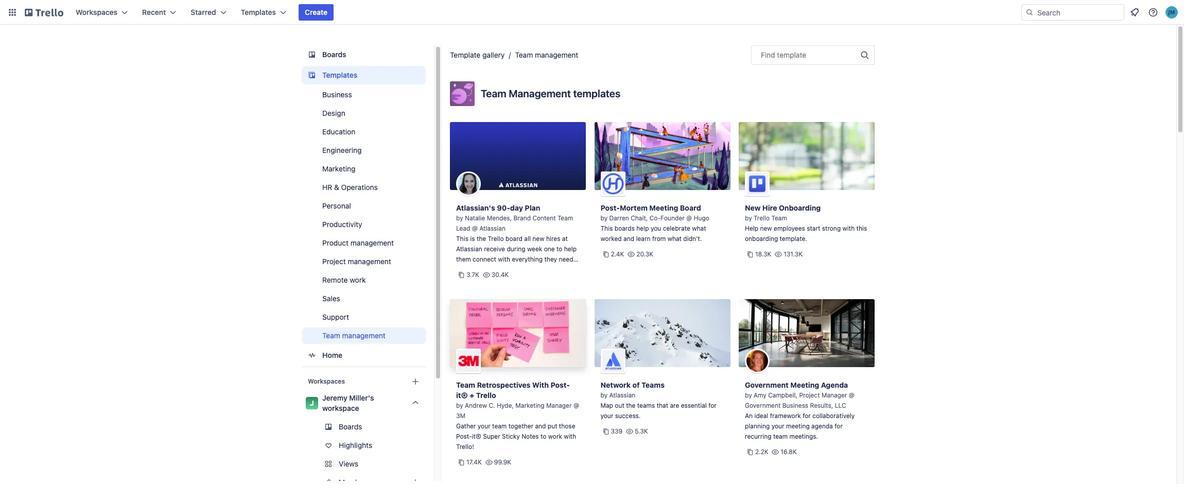 Task type: vqa. For each thing, say whether or not it's contained in the screenshot.


Task type: locate. For each thing, give the bounding box(es) containing it.
1 vertical spatial team management
[[322, 331, 386, 340]]

what
[[692, 225, 706, 232], [668, 235, 682, 243]]

templates
[[241, 8, 276, 16], [322, 71, 358, 79]]

team
[[515, 50, 533, 59], [481, 88, 506, 99], [558, 214, 573, 222], [772, 214, 787, 222], [322, 331, 340, 340], [456, 381, 475, 389]]

with left this
[[843, 225, 855, 232]]

trello up c.
[[476, 391, 496, 400]]

with inside new hire onboarding by trello team help new employees start strong with this onboarding template.
[[843, 225, 855, 232]]

team management link
[[515, 50, 578, 59], [302, 327, 426, 344]]

1 horizontal spatial templates
[[322, 71, 358, 79]]

by inside government meeting agenda by amy campbell, project manager @ government business results, llc an ideal framework for collaboratively planning your meeting agenda for recurring team meetings.
[[745, 391, 752, 399]]

your inside team retrospectives with post- itⓡ + trello by andrew c. hyde, marketing manager @ 3m gather your team together and put those post-itⓡ super sticky notes to work with trello!
[[478, 422, 491, 430]]

meeting up campbell,
[[790, 381, 819, 389]]

hugo
[[694, 214, 709, 222]]

home image
[[306, 349, 318, 361]]

1 horizontal spatial itⓡ
[[472, 433, 481, 440]]

business up framework
[[782, 402, 808, 409]]

to left be
[[456, 266, 462, 273]]

this left is
[[456, 235, 469, 243]]

itⓡ down 'gather'
[[472, 433, 481, 440]]

remote work link
[[302, 272, 426, 288]]

new up the week
[[533, 235, 545, 243]]

team
[[492, 422, 507, 430], [773, 433, 788, 440]]

team down support
[[322, 331, 340, 340]]

boards link for home
[[302, 45, 426, 64]]

0 horizontal spatial manager
[[546, 402, 572, 409]]

the right is
[[477, 235, 486, 243]]

0 vertical spatial what
[[692, 225, 706, 232]]

management up team management templates at the top of page
[[535, 50, 578, 59]]

0 horizontal spatial new
[[533, 235, 545, 243]]

post- up trello!
[[456, 433, 472, 440]]

recent
[[142, 8, 166, 16]]

2 horizontal spatial to
[[557, 245, 562, 253]]

boards
[[322, 50, 346, 59], [339, 422, 362, 431]]

team management up team management templates at the top of page
[[515, 50, 578, 59]]

2 horizontal spatial post-
[[601, 203, 620, 212]]

16.8k
[[781, 448, 797, 456]]

for down collaboratively
[[835, 422, 843, 430]]

marketing up &
[[322, 164, 356, 173]]

1 vertical spatial marketing
[[516, 402, 545, 409]]

forward image
[[424, 458, 436, 470]]

90-
[[497, 203, 510, 212]]

be
[[464, 266, 471, 273]]

workspaces
[[76, 8, 117, 16], [308, 377, 345, 385]]

0 vertical spatial new
[[760, 225, 772, 232]]

0 vertical spatial boards
[[322, 50, 346, 59]]

to right one at left bottom
[[557, 245, 562, 253]]

1 vertical spatial manager
[[546, 402, 572, 409]]

this inside atlassian's 90-day plan by natalie mendes, brand content team lead @ atlassian this is the trello board all new hires at atlassian receive during week one to help them connect with everything they need to be successful here.
[[456, 235, 469, 243]]

agenda
[[821, 381, 848, 389]]

add image
[[409, 476, 422, 484]]

2 horizontal spatial for
[[835, 422, 843, 430]]

meeting inside "post-mortem meeting board by darren chait, co-founder @ hugo this boards help you celebrate what worked and learn from what didn't."
[[649, 203, 678, 212]]

manager inside government meeting agenda by amy campbell, project manager @ government business results, llc an ideal framework for collaboratively planning your meeting agenda for recurring team meetings.
[[822, 391, 847, 399]]

marketing up together
[[516, 402, 545, 409]]

highlights link
[[302, 437, 426, 454]]

1 horizontal spatial your
[[601, 412, 613, 420]]

team up super
[[492, 422, 507, 430]]

find template
[[761, 50, 806, 59]]

notes
[[522, 433, 539, 440]]

1 vertical spatial team
[[773, 433, 788, 440]]

template
[[450, 50, 481, 59]]

natalie mendes, brand content team lead @ atlassian image
[[456, 171, 481, 196]]

super
[[483, 433, 500, 440]]

0 vertical spatial to
[[557, 245, 562, 253]]

0 vertical spatial project
[[322, 257, 346, 266]]

they
[[544, 255, 557, 263]]

1 vertical spatial post-
[[551, 381, 570, 389]]

new up onboarding
[[760, 225, 772, 232]]

what down 'celebrate'
[[668, 235, 682, 243]]

success.
[[615, 412, 641, 420]]

atlassian down mendes,
[[479, 225, 506, 232]]

and left the put
[[535, 422, 546, 430]]

meeting up co-
[[649, 203, 678, 212]]

with
[[843, 225, 855, 232], [498, 255, 510, 263], [564, 433, 576, 440]]

with up the here.
[[498, 255, 510, 263]]

founder
[[661, 214, 685, 222]]

2 horizontal spatial your
[[772, 422, 785, 430]]

1 vertical spatial boards
[[339, 422, 362, 431]]

this
[[857, 225, 867, 232]]

marketing inside team retrospectives with post- itⓡ + trello by andrew c. hyde, marketing manager @ 3m gather your team together and put those post-itⓡ super sticky notes to work with trello!
[[516, 402, 545, 409]]

work down the put
[[548, 433, 562, 440]]

boards link up templates "link"
[[302, 45, 426, 64]]

by
[[456, 214, 463, 222], [601, 214, 608, 222], [745, 214, 752, 222], [601, 391, 608, 399], [745, 391, 752, 399], [456, 402, 463, 409]]

boards up highlights
[[339, 422, 362, 431]]

new inside atlassian's 90-day plan by natalie mendes, brand content team lead @ atlassian this is the trello board all new hires at atlassian receive during week one to help them connect with everything they need to be successful here.
[[533, 235, 545, 243]]

team right team management icon
[[481, 88, 506, 99]]

by up help
[[745, 214, 752, 222]]

0 horizontal spatial the
[[477, 235, 486, 243]]

with
[[532, 381, 549, 389]]

team up 16.8k
[[773, 433, 788, 440]]

out
[[615, 402, 624, 409]]

0 vertical spatial government
[[745, 381, 789, 389]]

atlassian down is
[[456, 245, 482, 253]]

the
[[477, 235, 486, 243], [626, 402, 636, 409]]

the inside network of teams by atlassian map out the teams that are essential for your success.
[[626, 402, 636, 409]]

by inside atlassian's 90-day plan by natalie mendes, brand content team lead @ atlassian this is the trello board all new hires at atlassian receive during week one to help them connect with everything they need to be successful here.
[[456, 214, 463, 222]]

product management link
[[302, 235, 426, 251]]

1 horizontal spatial team management
[[515, 50, 578, 59]]

1 vertical spatial with
[[498, 255, 510, 263]]

1 vertical spatial for
[[803, 412, 811, 420]]

need
[[559, 255, 573, 263]]

to right notes
[[541, 433, 547, 440]]

0 vertical spatial with
[[843, 225, 855, 232]]

0 vertical spatial meeting
[[649, 203, 678, 212]]

1 horizontal spatial help
[[637, 225, 649, 232]]

1 horizontal spatial the
[[626, 402, 636, 409]]

new
[[745, 203, 761, 212]]

1 boards link from the top
[[302, 45, 426, 64]]

1 horizontal spatial new
[[760, 225, 772, 232]]

create a workspace image
[[409, 375, 422, 388]]

your up super
[[478, 422, 491, 430]]

0 vertical spatial team management
[[515, 50, 578, 59]]

0 vertical spatial workspaces
[[76, 8, 117, 16]]

and
[[624, 235, 634, 243], [535, 422, 546, 430]]

trello down hire
[[754, 214, 770, 222]]

by up 3m
[[456, 402, 463, 409]]

templates inside dropdown button
[[241, 8, 276, 16]]

1 horizontal spatial to
[[541, 433, 547, 440]]

help inside "post-mortem meeting board by darren chait, co-founder @ hugo this boards help you celebrate what worked and learn from what didn't."
[[637, 225, 649, 232]]

manager up the put
[[546, 402, 572, 409]]

0 vertical spatial help
[[637, 225, 649, 232]]

product
[[322, 238, 349, 247]]

post- inside "post-mortem meeting board by darren chait, co-founder @ hugo this boards help you celebrate what worked and learn from what didn't."
[[601, 203, 620, 212]]

hr & operations
[[322, 183, 378, 192]]

2 horizontal spatial with
[[843, 225, 855, 232]]

0 horizontal spatial meeting
[[649, 203, 678, 212]]

plan
[[525, 203, 540, 212]]

templates right template board image at top
[[322, 71, 358, 79]]

team management
[[515, 50, 578, 59], [322, 331, 386, 340]]

this up worked on the right of the page
[[601, 225, 613, 232]]

one
[[544, 245, 555, 253]]

1 horizontal spatial team management link
[[515, 50, 578, 59]]

team inside new hire onboarding by trello team help new employees start strong with this onboarding template.
[[772, 214, 787, 222]]

1 horizontal spatial project
[[799, 391, 820, 399]]

@ down board
[[686, 214, 692, 222]]

business link
[[302, 87, 426, 103]]

0 vertical spatial the
[[477, 235, 486, 243]]

1 vertical spatial and
[[535, 422, 546, 430]]

1 vertical spatial meeting
[[790, 381, 819, 389]]

trello up receive
[[488, 235, 504, 243]]

@ up collaboratively
[[849, 391, 855, 399]]

@ inside atlassian's 90-day plan by natalie mendes, brand content team lead @ atlassian this is the trello board all new hires at atlassian receive during week one to help them connect with everything they need to be successful here.
[[472, 225, 478, 232]]

1 vertical spatial work
[[548, 433, 562, 440]]

0 horizontal spatial business
[[322, 90, 352, 99]]

0 horizontal spatial marketing
[[322, 164, 356, 173]]

0 horizontal spatial project
[[322, 257, 346, 266]]

0 vertical spatial templates
[[241, 8, 276, 16]]

team management link up team management templates at the top of page
[[515, 50, 578, 59]]

hr
[[322, 183, 332, 192]]

1 vertical spatial help
[[564, 245, 577, 253]]

help
[[637, 225, 649, 232], [564, 245, 577, 253]]

project up results,
[[799, 391, 820, 399]]

0 horizontal spatial for
[[709, 402, 717, 409]]

your down map
[[601, 412, 613, 420]]

1 horizontal spatial meeting
[[790, 381, 819, 389]]

@ up those
[[574, 402, 579, 409]]

workspaces button
[[70, 4, 134, 21]]

content
[[533, 214, 556, 222]]

2 vertical spatial atlassian
[[609, 391, 636, 399]]

mendes,
[[487, 214, 512, 222]]

template
[[777, 50, 806, 59]]

1 horizontal spatial with
[[564, 433, 576, 440]]

itⓡ left +
[[456, 391, 468, 400]]

boards link up highlights link
[[302, 419, 426, 435]]

team up +
[[456, 381, 475, 389]]

team inside government meeting agenda by amy campbell, project manager @ government business results, llc an ideal framework for collaboratively planning your meeting agenda for recurring team meetings.
[[773, 433, 788, 440]]

1 vertical spatial this
[[456, 235, 469, 243]]

1 vertical spatial government
[[745, 402, 781, 409]]

post- up the darren
[[601, 203, 620, 212]]

1 vertical spatial business
[[782, 402, 808, 409]]

post-mortem meeting board by darren chait, co-founder @ hugo this boards help you celebrate what worked and learn from what didn't.
[[601, 203, 709, 243]]

2 boards link from the top
[[302, 419, 426, 435]]

by inside team retrospectives with post- itⓡ + trello by andrew c. hyde, marketing manager @ 3m gather your team together and put those post-itⓡ super sticky notes to work with trello!
[[456, 402, 463, 409]]

results,
[[810, 402, 833, 409]]

the up success.
[[626, 402, 636, 409]]

trello inside team retrospectives with post- itⓡ + trello by andrew c. hyde, marketing manager @ 3m gather your team together and put those post-itⓡ super sticky notes to work with trello!
[[476, 391, 496, 400]]

1 vertical spatial to
[[456, 266, 462, 273]]

management inside 'link'
[[351, 238, 394, 247]]

natalie
[[465, 214, 485, 222]]

@ inside "post-mortem meeting board by darren chait, co-founder @ hugo this boards help you celebrate what worked and learn from what didn't."
[[686, 214, 692, 222]]

workspaces inside popup button
[[76, 8, 117, 16]]

+
[[470, 391, 474, 400]]

for inside network of teams by atlassian map out the teams that are essential for your success.
[[709, 402, 717, 409]]

0 notifications image
[[1129, 6, 1141, 19]]

by up map
[[601, 391, 608, 399]]

new inside new hire onboarding by trello team help new employees start strong with this onboarding template.
[[760, 225, 772, 232]]

sticky
[[502, 433, 520, 440]]

recurring
[[745, 433, 772, 440]]

@ inside government meeting agenda by amy campbell, project manager @ government business results, llc an ideal framework for collaboratively planning your meeting agenda for recurring team meetings.
[[849, 391, 855, 399]]

with down those
[[564, 433, 576, 440]]

government up ideal
[[745, 402, 781, 409]]

1 vertical spatial templates
[[322, 71, 358, 79]]

1 horizontal spatial work
[[548, 433, 562, 440]]

what down hugo
[[692, 225, 706, 232]]

back to home image
[[25, 4, 63, 21]]

2 vertical spatial with
[[564, 433, 576, 440]]

home link
[[302, 346, 426, 365]]

boards
[[615, 225, 635, 232]]

0 vertical spatial marketing
[[322, 164, 356, 173]]

support link
[[302, 309, 426, 325]]

0 horizontal spatial workspaces
[[76, 8, 117, 16]]

are
[[670, 402, 679, 409]]

j
[[310, 399, 314, 407]]

project up remote
[[322, 257, 346, 266]]

0 vertical spatial for
[[709, 402, 717, 409]]

2 vertical spatial for
[[835, 422, 843, 430]]

manager down agenda
[[822, 391, 847, 399]]

0 horizontal spatial this
[[456, 235, 469, 243]]

2 vertical spatial post-
[[456, 433, 472, 440]]

campbell,
[[768, 391, 798, 399]]

work inside team retrospectives with post- itⓡ + trello by andrew c. hyde, marketing manager @ 3m gather your team together and put those post-itⓡ super sticky notes to work with trello!
[[548, 433, 562, 440]]

for up the meeting
[[803, 412, 811, 420]]

by left amy
[[745, 391, 752, 399]]

1 horizontal spatial for
[[803, 412, 811, 420]]

manager
[[822, 391, 847, 399], [546, 402, 572, 409]]

switch to… image
[[7, 7, 18, 18]]

1 horizontal spatial team
[[773, 433, 788, 440]]

boards right the board "icon"
[[322, 50, 346, 59]]

0 vertical spatial post-
[[601, 203, 620, 212]]

team management down support "link"
[[322, 331, 386, 340]]

1 vertical spatial atlassian
[[456, 245, 482, 253]]

for right essential
[[709, 402, 717, 409]]

2 vertical spatial trello
[[476, 391, 496, 400]]

0 horizontal spatial templates
[[241, 8, 276, 16]]

and down boards
[[624, 235, 634, 243]]

0 horizontal spatial team
[[492, 422, 507, 430]]

of
[[633, 381, 640, 389]]

by up "lead" at left
[[456, 214, 463, 222]]

an
[[745, 412, 753, 420]]

team up at on the left of page
[[558, 214, 573, 222]]

0 horizontal spatial with
[[498, 255, 510, 263]]

3.7k
[[467, 271, 479, 279]]

atlassian up out
[[609, 391, 636, 399]]

0 horizontal spatial help
[[564, 245, 577, 253]]

1 horizontal spatial marketing
[[516, 402, 545, 409]]

government up amy
[[745, 381, 789, 389]]

@ down natalie
[[472, 225, 478, 232]]

templates right starred popup button
[[241, 8, 276, 16]]

to inside team retrospectives with post- itⓡ + trello by andrew c. hyde, marketing manager @ 3m gather your team together and put those post-itⓡ super sticky notes to work with trello!
[[541, 433, 547, 440]]

open information menu image
[[1148, 7, 1159, 18]]

business up the design at the left top
[[322, 90, 352, 99]]

1 horizontal spatial workspaces
[[308, 377, 345, 385]]

0 horizontal spatial to
[[456, 266, 462, 273]]

0 vertical spatial manager
[[822, 391, 847, 399]]

1 horizontal spatial business
[[782, 402, 808, 409]]

0 horizontal spatial team management link
[[302, 327, 426, 344]]

your
[[601, 412, 613, 420], [478, 422, 491, 430], [772, 422, 785, 430]]

0 horizontal spatial what
[[668, 235, 682, 243]]

receive
[[484, 245, 505, 253]]

boards link
[[302, 45, 426, 64], [302, 419, 426, 435]]

0 vertical spatial team management link
[[515, 50, 578, 59]]

jeremy miller (jeremymiller198) image
[[1166, 6, 1178, 19]]

for
[[709, 402, 717, 409], [803, 412, 811, 420], [835, 422, 843, 430]]

board
[[506, 235, 523, 243]]

1 vertical spatial boards link
[[302, 419, 426, 435]]

0 horizontal spatial and
[[535, 422, 546, 430]]

0 horizontal spatial work
[[350, 275, 366, 284]]

1 vertical spatial the
[[626, 402, 636, 409]]

amy campbell, project manager @ government business results, llc image
[[745, 349, 770, 373]]

1 vertical spatial trello
[[488, 235, 504, 243]]

management down "productivity" link
[[351, 238, 394, 247]]

atlassian image
[[601, 349, 625, 373]]

1 horizontal spatial and
[[624, 235, 634, 243]]

highlights
[[339, 441, 372, 450]]

2 government from the top
[[745, 402, 781, 409]]

team inside atlassian's 90-day plan by natalie mendes, brand content team lead @ atlassian this is the trello board all new hires at atlassian receive during week one to help them connect with everything they need to be successful here.
[[558, 214, 573, 222]]

post- right the with
[[551, 381, 570, 389]]

0 vertical spatial trello
[[754, 214, 770, 222]]

1 vertical spatial new
[[533, 235, 545, 243]]

your down framework
[[772, 422, 785, 430]]

team management link down support "link"
[[302, 327, 426, 344]]

boards for views
[[339, 422, 362, 431]]

meeting
[[649, 203, 678, 212], [790, 381, 819, 389]]

1 vertical spatial project
[[799, 391, 820, 399]]

Search field
[[1034, 5, 1124, 20]]

day
[[510, 203, 523, 212]]

new
[[760, 225, 772, 232], [533, 235, 545, 243]]

1 vertical spatial what
[[668, 235, 682, 243]]

your inside government meeting agenda by amy campbell, project manager @ government business results, llc an ideal framework for collaboratively planning your meeting agenda for recurring team meetings.
[[772, 422, 785, 430]]

help up need
[[564, 245, 577, 253]]

and inside team retrospectives with post- itⓡ + trello by andrew c. hyde, marketing manager @ 3m gather your team together and put those post-itⓡ super sticky notes to work with trello!
[[535, 422, 546, 430]]

1 vertical spatial workspaces
[[308, 377, 345, 385]]

put
[[548, 422, 557, 430]]

0 vertical spatial itⓡ
[[456, 391, 468, 400]]

team down hire
[[772, 214, 787, 222]]

&
[[334, 183, 339, 192]]

work down project management
[[350, 275, 366, 284]]

help up the learn in the right of the page
[[637, 225, 649, 232]]

to for team retrospectives with post- itⓡ + trello
[[541, 433, 547, 440]]

by left the darren
[[601, 214, 608, 222]]



Task type: describe. For each thing, give the bounding box(es) containing it.
Find template field
[[751, 45, 875, 65]]

management down support "link"
[[342, 331, 386, 340]]

99.9k
[[494, 458, 511, 466]]

everything
[[512, 255, 543, 263]]

team management icon image
[[450, 81, 475, 106]]

celebrate
[[663, 225, 690, 232]]

template gallery link
[[450, 50, 505, 59]]

this inside "post-mortem meeting board by darren chait, co-founder @ hugo this boards help you celebrate what worked and learn from what didn't."
[[601, 225, 613, 232]]

2.4k
[[611, 250, 624, 258]]

0 horizontal spatial post-
[[456, 433, 472, 440]]

government meeting agenda by amy campbell, project manager @ government business results, llc an ideal framework for collaboratively planning your meeting agenda for recurring team meetings.
[[745, 381, 855, 440]]

map
[[601, 402, 613, 409]]

network of teams by atlassian map out the teams that are essential for your success.
[[601, 381, 717, 420]]

successful
[[473, 266, 504, 273]]

board image
[[306, 48, 318, 61]]

retrospectives
[[477, 381, 531, 389]]

design link
[[302, 105, 426, 122]]

by inside "post-mortem meeting board by darren chait, co-founder @ hugo this boards help you celebrate what worked and learn from what didn't."
[[601, 214, 608, 222]]

productivity link
[[302, 216, 426, 233]]

with inside team retrospectives with post- itⓡ + trello by andrew c. hyde, marketing manager @ 3m gather your team together and put those post-itⓡ super sticky notes to work with trello!
[[564, 433, 576, 440]]

hire
[[763, 203, 777, 212]]

new hire onboarding by trello team help new employees start strong with this onboarding template.
[[745, 203, 867, 243]]

trello inside atlassian's 90-day plan by natalie mendes, brand content team lead @ atlassian this is the trello board all new hires at atlassian receive during week one to help them connect with everything they need to be successful here.
[[488, 235, 504, 243]]

1 horizontal spatial post-
[[551, 381, 570, 389]]

0 horizontal spatial team management
[[322, 331, 386, 340]]

0 vertical spatial atlassian
[[479, 225, 506, 232]]

primary element
[[0, 0, 1184, 25]]

chait,
[[631, 214, 648, 222]]

project inside project management link
[[322, 257, 346, 266]]

by inside new hire onboarding by trello team help new employees start strong with this onboarding template.
[[745, 214, 752, 222]]

templates button
[[235, 4, 292, 21]]

@ inside team retrospectives with post- itⓡ + trello by andrew c. hyde, marketing manager @ 3m gather your team together and put those post-itⓡ super sticky notes to work with trello!
[[574, 402, 579, 409]]

management down product management 'link'
[[348, 257, 391, 266]]

remote work
[[322, 275, 366, 284]]

and inside "post-mortem meeting board by darren chait, co-founder @ hugo this boards help you celebrate what worked and learn from what didn't."
[[624, 235, 634, 243]]

team inside team retrospectives with post- itⓡ + trello by andrew c. hyde, marketing manager @ 3m gather your team together and put those post-itⓡ super sticky notes to work with trello!
[[492, 422, 507, 430]]

trello inside new hire onboarding by trello team help new employees start strong with this onboarding template.
[[754, 214, 770, 222]]

17.4k
[[467, 458, 482, 466]]

templates inside "link"
[[322, 71, 358, 79]]

by inside network of teams by atlassian map out the teams that are essential for your success.
[[601, 391, 608, 399]]

darren
[[609, 214, 629, 222]]

andrew c. hyde, marketing manager @ 3m image
[[456, 349, 481, 373]]

trello team image
[[745, 171, 770, 196]]

find
[[761, 50, 775, 59]]

brand
[[514, 214, 531, 222]]

darren chait, co-founder @ hugo image
[[601, 171, 625, 196]]

templates link
[[302, 66, 426, 84]]

team inside team retrospectives with post- itⓡ + trello by andrew c. hyde, marketing manager @ 3m gather your team together and put those post-itⓡ super sticky notes to work with trello!
[[456, 381, 475, 389]]

search image
[[1026, 8, 1034, 16]]

create button
[[299, 4, 334, 21]]

network
[[601, 381, 631, 389]]

teams
[[642, 381, 665, 389]]

templates
[[573, 88, 621, 99]]

is
[[470, 235, 475, 243]]

manager inside team retrospectives with post- itⓡ + trello by andrew c. hyde, marketing manager @ 3m gather your team together and put those post-itⓡ super sticky notes to work with trello!
[[546, 402, 572, 409]]

hr & operations link
[[302, 179, 426, 196]]

meeting inside government meeting agenda by amy campbell, project manager @ government business results, llc an ideal framework for collaboratively planning your meeting agenda for recurring team meetings.
[[790, 381, 819, 389]]

1 vertical spatial itⓡ
[[472, 433, 481, 440]]

hires
[[546, 235, 560, 243]]

0 vertical spatial work
[[350, 275, 366, 284]]

20.3k
[[637, 250, 654, 258]]

operations
[[341, 183, 378, 192]]

together
[[509, 422, 533, 430]]

teams
[[637, 402, 655, 409]]

jeremy
[[322, 393, 347, 402]]

0 vertical spatial business
[[322, 90, 352, 99]]

personal
[[322, 201, 351, 210]]

template board image
[[306, 69, 318, 81]]

llc
[[835, 402, 846, 409]]

all
[[524, 235, 531, 243]]

those
[[559, 422, 575, 430]]

hyde,
[[497, 402, 514, 409]]

marketing inside marketing link
[[322, 164, 356, 173]]

with inside atlassian's 90-day plan by natalie mendes, brand content team lead @ atlassian this is the trello board all new hires at atlassian receive during week one to help them connect with everything they need to be successful here.
[[498, 255, 510, 263]]

339
[[611, 427, 623, 435]]

onboarding
[[745, 235, 778, 243]]

support
[[322, 313, 349, 321]]

recent button
[[136, 4, 182, 21]]

personal link
[[302, 198, 426, 214]]

boards for home
[[322, 50, 346, 59]]

engineering
[[322, 146, 362, 154]]

boards link for views
[[302, 419, 426, 435]]

gallery
[[482, 50, 505, 59]]

30.4k
[[492, 271, 509, 279]]

management
[[509, 88, 571, 99]]

remote
[[322, 275, 348, 284]]

you
[[651, 225, 661, 232]]

team right gallery
[[515, 50, 533, 59]]

productivity
[[322, 220, 362, 229]]

onboarding
[[779, 203, 821, 212]]

worked
[[601, 235, 622, 243]]

131.3k
[[784, 250, 803, 258]]

1 government from the top
[[745, 381, 789, 389]]

help inside atlassian's 90-day plan by natalie mendes, brand content team lead @ atlassian this is the trello board all new hires at atlassian receive during week one to help them connect with everything they need to be successful here.
[[564, 245, 577, 253]]

template.
[[780, 235, 807, 243]]

sales
[[322, 294, 340, 303]]

didn't.
[[683, 235, 702, 243]]

andrew
[[465, 402, 487, 409]]

template gallery
[[450, 50, 505, 59]]

education link
[[302, 124, 426, 140]]

business inside government meeting agenda by amy campbell, project manager @ government business results, llc an ideal framework for collaboratively planning your meeting agenda for recurring team meetings.
[[782, 402, 808, 409]]

to for atlassian's 90-day plan
[[557, 245, 562, 253]]

employees
[[774, 225, 805, 232]]

0 horizontal spatial itⓡ
[[456, 391, 468, 400]]

1 horizontal spatial what
[[692, 225, 706, 232]]

planning
[[745, 422, 770, 430]]

product management
[[322, 238, 394, 247]]

project management
[[322, 257, 391, 266]]

mortem
[[620, 203, 648, 212]]

c.
[[489, 402, 495, 409]]

project inside government meeting agenda by amy campbell, project manager @ government business results, llc an ideal framework for collaboratively planning your meeting agenda for recurring team meetings.
[[799, 391, 820, 399]]

starred button
[[184, 4, 233, 21]]

from
[[652, 235, 666, 243]]

board
[[680, 203, 701, 212]]

sales link
[[302, 290, 426, 307]]

marketing link
[[302, 161, 426, 177]]

the inside atlassian's 90-day plan by natalie mendes, brand content team lead @ atlassian this is the trello board all new hires at atlassian receive during week one to help them connect with everything they need to be successful here.
[[477, 235, 486, 243]]

1 vertical spatial team management link
[[302, 327, 426, 344]]

starred
[[191, 8, 216, 16]]

2.2k
[[755, 448, 769, 456]]

3m
[[456, 412, 465, 420]]

your inside network of teams by atlassian map out the teams that are essential for your success.
[[601, 412, 613, 420]]

here.
[[506, 266, 520, 273]]

team retrospectives with post- itⓡ + trello by andrew c. hyde, marketing manager @ 3m gather your team together and put those post-itⓡ super sticky notes to work with trello!
[[456, 381, 579, 451]]

atlassian inside network of teams by atlassian map out the teams that are essential for your success.
[[609, 391, 636, 399]]

meetings.
[[790, 433, 818, 440]]

project management link
[[302, 253, 426, 270]]

forward image
[[424, 476, 436, 484]]

atlassian's
[[456, 203, 495, 212]]

learn
[[636, 235, 651, 243]]



